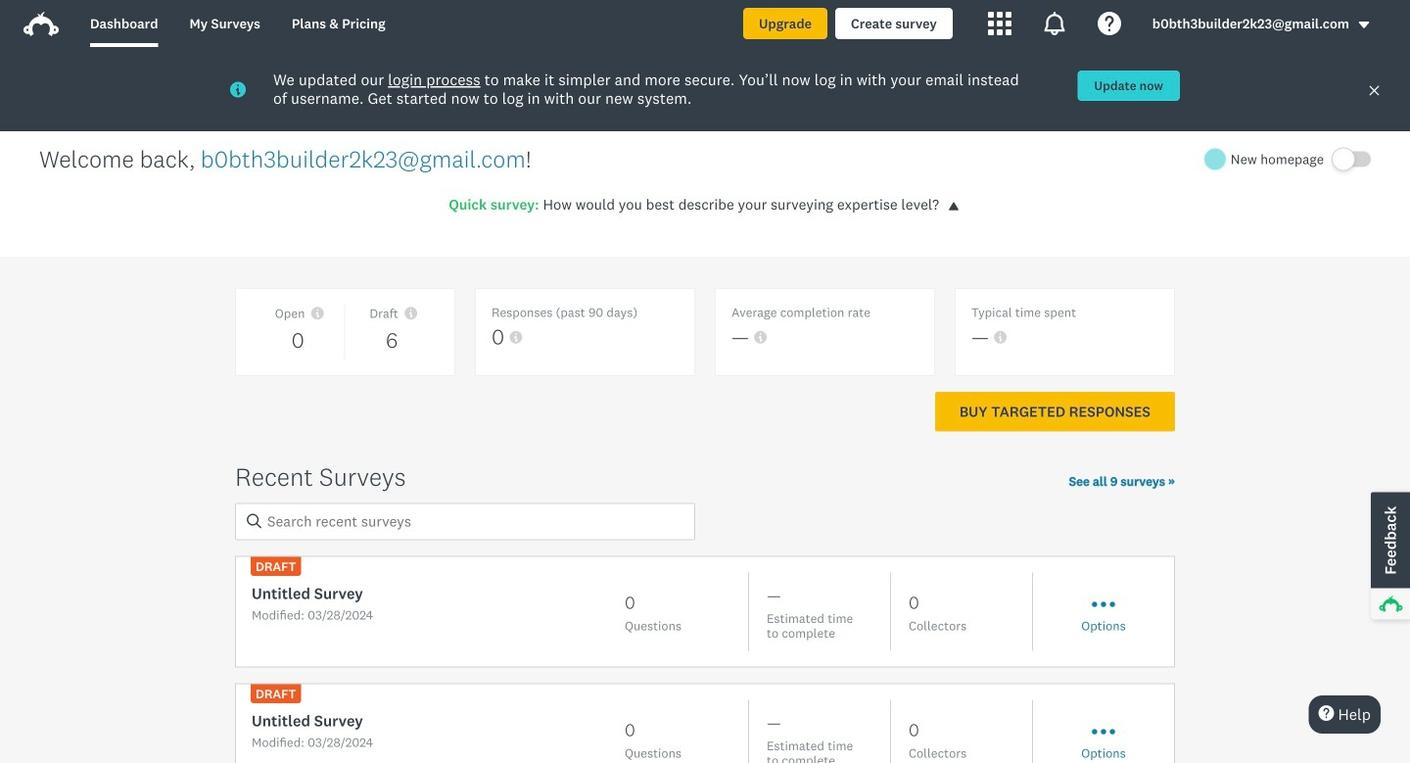 Task type: describe. For each thing, give the bounding box(es) containing it.
surveymonkey logo image
[[24, 12, 59, 36]]

2 products icon image from the left
[[1043, 12, 1067, 35]]

x image
[[1369, 84, 1381, 97]]

help icon image
[[1098, 12, 1121, 35]]



Task type: vqa. For each thing, say whether or not it's contained in the screenshot.
Products Icon
yes



Task type: locate. For each thing, give the bounding box(es) containing it.
0 horizontal spatial products icon image
[[988, 12, 1012, 35]]

None field
[[235, 503, 696, 540]]

products icon image
[[988, 12, 1012, 35], [1043, 12, 1067, 35]]

Search recent surveys text field
[[235, 503, 696, 540]]

1 horizontal spatial products icon image
[[1043, 12, 1067, 35]]

1 products icon image from the left
[[988, 12, 1012, 35]]

dropdown arrow image
[[1358, 18, 1371, 32]]



